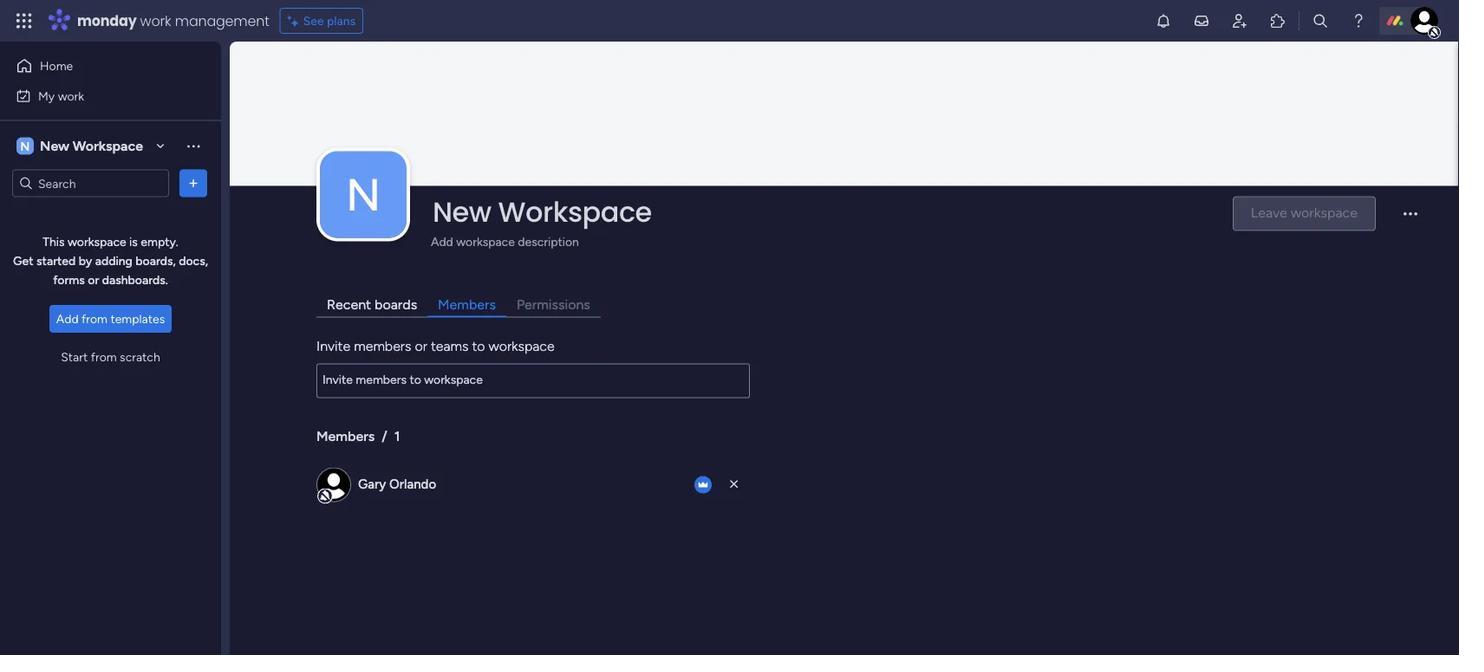 Task type: vqa. For each thing, say whether or not it's contained in the screenshot.
30 button
no



Task type: locate. For each thing, give the bounding box(es) containing it.
add workspace description
[[431, 234, 579, 249]]

add inside button
[[56, 312, 79, 326]]

work
[[140, 11, 171, 30], [58, 88, 84, 103]]

1 horizontal spatial or
[[415, 338, 427, 354]]

from for start
[[91, 350, 117, 365]]

forms
[[53, 273, 85, 287]]

work inside button
[[58, 88, 84, 103]]

recent boards
[[327, 296, 417, 313]]

0 vertical spatial add
[[431, 234, 453, 249]]

new inside workspace selection element
[[40, 138, 69, 154]]

work right monday
[[140, 11, 171, 30]]

0 vertical spatial from
[[82, 312, 108, 326]]

from right start
[[91, 350, 117, 365]]

to
[[472, 338, 485, 354]]

from inside add from templates button
[[82, 312, 108, 326]]

1 horizontal spatial members
[[438, 296, 496, 313]]

1 vertical spatial from
[[91, 350, 117, 365]]

0 horizontal spatial work
[[58, 88, 84, 103]]

add
[[431, 234, 453, 249], [56, 312, 79, 326]]

from inside start from scratch button
[[91, 350, 117, 365]]

None text field
[[316, 364, 750, 398]]

0 horizontal spatial members
[[316, 428, 375, 445]]

monday
[[77, 11, 137, 30]]

0 vertical spatial members
[[438, 296, 496, 313]]

Search in workspace field
[[36, 173, 145, 193]]

home
[[40, 59, 73, 73]]

gary orlando
[[358, 477, 436, 493]]

members up the to
[[438, 296, 496, 313]]

members left /
[[316, 428, 375, 445]]

1 vertical spatial workspace
[[498, 192, 652, 231]]

1 vertical spatial members
[[316, 428, 375, 445]]

members
[[354, 338, 411, 354]]

n inside dropdown button
[[346, 167, 381, 221]]

0 horizontal spatial new workspace
[[40, 138, 143, 154]]

from up "start from scratch"
[[82, 312, 108, 326]]

by
[[79, 254, 92, 268]]

empty.
[[141, 235, 178, 249]]

new down my work
[[40, 138, 69, 154]]

new workspace
[[40, 138, 143, 154], [433, 192, 652, 231]]

boards,
[[135, 254, 176, 268]]

workspace left the description
[[456, 234, 515, 249]]

1 horizontal spatial new
[[433, 192, 491, 231]]

new crown image
[[694, 476, 712, 494]]

from
[[82, 312, 108, 326], [91, 350, 117, 365]]

/
[[382, 428, 387, 445]]

1 horizontal spatial workspace image
[[320, 151, 407, 238]]

workspace
[[456, 234, 515, 249], [68, 235, 126, 249], [489, 338, 555, 354]]

1 vertical spatial n
[[346, 167, 381, 221]]

monday work management
[[77, 11, 269, 30]]

members for members / 1
[[316, 428, 375, 445]]

workspace options image
[[185, 137, 202, 155]]

workspace inside the this workspace is empty. get started by adding boards, docs, forms or dashboards.
[[68, 235, 126, 249]]

add for add workspace description
[[431, 234, 453, 249]]

workspace
[[73, 138, 143, 154], [498, 192, 652, 231]]

this workspace is empty. get started by adding boards, docs, forms or dashboards.
[[13, 235, 208, 287]]

members
[[438, 296, 496, 313], [316, 428, 375, 445]]

0 vertical spatial or
[[88, 273, 99, 287]]

from for add
[[82, 312, 108, 326]]

1 horizontal spatial n
[[346, 167, 381, 221]]

see plans
[[303, 13, 356, 28]]

add for add from templates
[[56, 312, 79, 326]]

1 horizontal spatial add
[[431, 234, 453, 249]]

0 horizontal spatial n
[[20, 139, 30, 153]]

templates
[[110, 312, 165, 326]]

boards
[[375, 296, 417, 313]]

1 vertical spatial or
[[415, 338, 427, 354]]

permissions
[[517, 296, 590, 313]]

0 vertical spatial new
[[40, 138, 69, 154]]

0 vertical spatial workspace
[[73, 138, 143, 154]]

new
[[40, 138, 69, 154], [433, 192, 491, 231]]

members / 1
[[316, 428, 400, 445]]

dashboards.
[[102, 273, 168, 287]]

1 horizontal spatial work
[[140, 11, 171, 30]]

1 vertical spatial new workspace
[[433, 192, 652, 231]]

notifications image
[[1155, 12, 1172, 29]]

new up add workspace description
[[433, 192, 491, 231]]

workspace up by
[[68, 235, 126, 249]]

scratch
[[120, 350, 160, 365]]

started
[[36, 254, 76, 268]]

or
[[88, 273, 99, 287], [415, 338, 427, 354]]

teams
[[431, 338, 469, 354]]

n
[[20, 139, 30, 153], [346, 167, 381, 221]]

plans
[[327, 13, 356, 28]]

0 horizontal spatial or
[[88, 273, 99, 287]]

1 vertical spatial add
[[56, 312, 79, 326]]

description
[[518, 234, 579, 249]]

new workspace up search in workspace field
[[40, 138, 143, 154]]

work right my
[[58, 88, 84, 103]]

0 vertical spatial new workspace
[[40, 138, 143, 154]]

new workspace up the description
[[433, 192, 652, 231]]

0 horizontal spatial add
[[56, 312, 79, 326]]

options image
[[185, 175, 202, 192]]

0 vertical spatial work
[[140, 11, 171, 30]]

Invite members to workspace text field
[[316, 364, 750, 398]]

workspace image
[[16, 137, 34, 156], [320, 151, 407, 238]]

gary
[[358, 477, 386, 493]]

workspace up the description
[[498, 192, 652, 231]]

or left teams
[[415, 338, 427, 354]]

0 vertical spatial n
[[20, 139, 30, 153]]

1 vertical spatial work
[[58, 88, 84, 103]]

docs,
[[179, 254, 208, 268]]

New Workspace field
[[428, 192, 1218, 231]]

recent
[[327, 296, 371, 313]]

search everything image
[[1312, 12, 1329, 29]]

my work button
[[10, 82, 186, 110]]

workspace up search in workspace field
[[73, 138, 143, 154]]

work for monday
[[140, 11, 171, 30]]

or down by
[[88, 273, 99, 287]]

0 horizontal spatial new
[[40, 138, 69, 154]]



Task type: describe. For each thing, give the bounding box(es) containing it.
workspace selection element
[[16, 136, 146, 156]]

is
[[129, 235, 138, 249]]

1 vertical spatial new
[[433, 192, 491, 231]]

invite
[[316, 338, 350, 354]]

see plans button
[[280, 8, 363, 34]]

invite members or teams to workspace
[[316, 338, 555, 354]]

adding
[[95, 254, 133, 268]]

work for my
[[58, 88, 84, 103]]

orlando
[[389, 477, 436, 493]]

management
[[175, 11, 269, 30]]

add from templates button
[[49, 305, 172, 333]]

members for members
[[438, 296, 496, 313]]

this
[[43, 235, 65, 249]]

inbox image
[[1193, 12, 1210, 29]]

1 horizontal spatial workspace
[[498, 192, 652, 231]]

workspace for add
[[456, 234, 515, 249]]

get
[[13, 254, 34, 268]]

n button
[[320, 151, 407, 238]]

gary orlando image
[[1411, 7, 1438, 35]]

v2 ellipsis image
[[1404, 212, 1418, 227]]

home button
[[10, 52, 186, 80]]

new workspace inside workspace selection element
[[40, 138, 143, 154]]

0 horizontal spatial workspace
[[73, 138, 143, 154]]

workspace for this
[[68, 235, 126, 249]]

add from templates
[[56, 312, 165, 326]]

workspace up invite members to workspace text box at the bottom
[[489, 338, 555, 354]]

see
[[303, 13, 324, 28]]

1
[[394, 428, 400, 445]]

start from scratch
[[61, 350, 160, 365]]

0 horizontal spatial workspace image
[[16, 137, 34, 156]]

my
[[38, 88, 55, 103]]

or inside the this workspace is empty. get started by adding boards, docs, forms or dashboards.
[[88, 273, 99, 287]]

1 horizontal spatial new workspace
[[433, 192, 652, 231]]

invite members image
[[1231, 12, 1248, 29]]

select product image
[[16, 12, 33, 29]]

help image
[[1350, 12, 1367, 29]]

start
[[61, 350, 88, 365]]

start from scratch button
[[54, 343, 167, 371]]

apps image
[[1269, 12, 1287, 29]]

gary orlando link
[[358, 477, 436, 493]]

my work
[[38, 88, 84, 103]]



